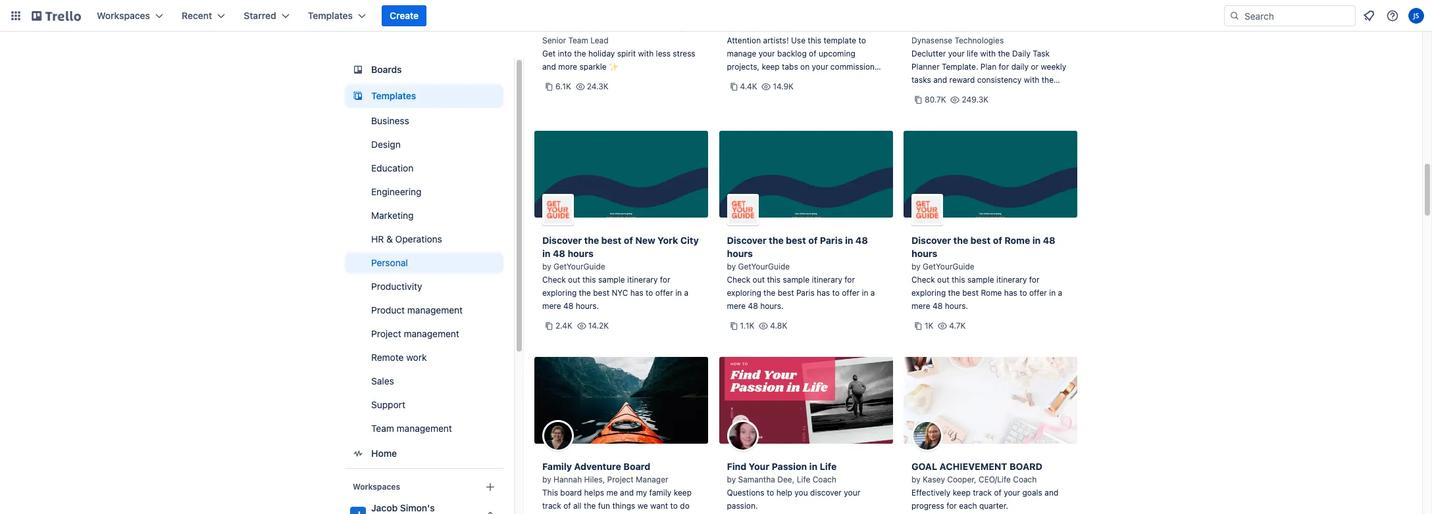 Task type: vqa. For each thing, say whether or not it's contained in the screenshot.
the leftmost Exploring
yes



Task type: describe. For each thing, give the bounding box(es) containing it.
design link
[[345, 134, 504, 155]]

nyc
[[612, 288, 628, 298]]

discover the best of paris in 48 hours by getyourguide check out this sample itinerary for exploring the best paris has to offer in a mere 48 hours.
[[727, 235, 876, 311]]

effectively
[[912, 489, 951, 499]]

2.4k
[[556, 321, 573, 331]]

achievement
[[940, 462, 1008, 473]]

product
[[371, 305, 405, 316]]

to inside the by derpyolives, artist attention artists! use this template to manage your backlog of upcoming projects, keep tabs on your commissions, and share progress with clients.
[[859, 36, 867, 45]]

marketing link
[[345, 205, 504, 227]]

by leah ryder, trello brand marketing senior team lead get into the holiday spirit with less stress and more sparkle ✨
[[543, 22, 696, 72]]

anurag,
[[923, 22, 952, 32]]

6.1k
[[556, 82, 572, 92]]

technologies
[[955, 36, 1004, 45]]

help
[[777, 489, 793, 499]]

boards link
[[345, 58, 504, 82]]

discover the best of rome in 48 hours by getyourguide check out this sample itinerary for exploring the best rome has to offer in a mere 48 hours.
[[912, 235, 1063, 311]]

personal
[[371, 257, 408, 269]]

engineering
[[371, 186, 422, 198]]

to inside find your passion in life by samantha dee, life coach questions to help you discover your passion.
[[767, 489, 775, 499]]

of inside discover the best of  new york city in 48 hours by getyourguide check out this sample itinerary for exploring the best nyc has to offer in a mere 48 hours.
[[624, 235, 633, 246]]

tasks
[[912, 75, 932, 85]]

1k
[[925, 321, 934, 331]]

track inside family adventure board by hannah hiles, project manager this board helps me and my family keep track of all the fun things we want to d
[[543, 502, 562, 512]]

has for discover the best of paris in 48 hours
[[817, 288, 830, 298]]

templates inside dropdown button
[[308, 10, 353, 21]]

by inside discover the best of  new york city in 48 hours by getyourguide check out this sample itinerary for exploring the best nyc has to offer in a mere 48 hours.
[[543, 262, 552, 272]]

discover for discover the best of  new york city in 48 hours
[[543, 235, 582, 246]]

template.
[[942, 62, 979, 72]]

progress inside the by derpyolives, artist attention artists! use this template to manage your backlog of upcoming projects, keep tabs on your commissions, and share progress with clients.
[[766, 75, 799, 85]]

0 vertical spatial life
[[820, 462, 837, 473]]

with up plan
[[981, 49, 996, 59]]

getyourguide inside discover the best of  new york city in 48 hours by getyourguide check out this sample itinerary for exploring the best nyc has to offer in a mere 48 hours.
[[554, 262, 606, 272]]

clients.
[[819, 75, 846, 85]]

life
[[967, 49, 979, 59]]

of inside discover the best of paris in 48 hours by getyourguide check out this sample itinerary for exploring the best paris has to offer in a mere 48 hours.
[[809, 235, 818, 246]]

templates link
[[345, 84, 504, 108]]

for inside by anurag, system architect @ dynasense technologies declutter your life with the daily task planner template. plan for daily or weekly tasks and reward consistency with the streak power-up.
[[999, 62, 1010, 72]]

hannah hiles, project manager image
[[543, 421, 574, 452]]

and inside the by derpyolives, artist attention artists! use this template to manage your backlog of upcoming projects, keep tabs on your commissions, and share progress with clients.
[[727, 75, 741, 85]]

template
[[824, 36, 857, 45]]

0 horizontal spatial paris
[[797, 288, 815, 298]]

itinerary for discover the best of paris in 48 hours
[[812, 275, 843, 285]]

template board image
[[350, 88, 366, 104]]

your inside by anurag, system architect @ dynasense technologies declutter your life with the daily task planner template. plan for daily or weekly tasks and reward consistency with the streak power-up.
[[949, 49, 965, 59]]

discover for discover the best of paris in 48 hours
[[727, 235, 767, 246]]

my
[[636, 489, 647, 499]]

you
[[795, 489, 808, 499]]

keep for artist
[[762, 62, 780, 72]]

the inside family adventure board by hannah hiles, project manager this board helps me and my family keep track of all the fun things we want to d
[[584, 502, 596, 512]]

to inside family adventure board by hannah hiles, project manager this board helps me and my family keep track of all the fun things we want to d
[[671, 502, 678, 512]]

sample for discover the best of rome in 48 hours
[[968, 275, 995, 285]]

getyourguide for discover the best of paris in 48 hours
[[739, 262, 790, 272]]

hours. for discover the best of paris in 48 hours
[[761, 302, 784, 311]]

hiles,
[[585, 475, 605, 485]]

getyourguide for discover the best of rome in 48 hours
[[923, 262, 975, 272]]

discover the best of  new york city in 48 hours by getyourguide check out this sample itinerary for exploring the best nyc has to offer in a mere 48 hours.
[[543, 235, 699, 311]]

daily
[[1012, 62, 1029, 72]]

by inside the by derpyolives, artist attention artists! use this template to manage your backlog of upcoming projects, keep tabs on your commissions, and share progress with clients.
[[727, 22, 736, 32]]

samantha
[[739, 475, 776, 485]]

templates button
[[300, 5, 374, 26]]

Search field
[[1241, 6, 1356, 26]]

remote work
[[371, 352, 427, 364]]

14.9k
[[773, 82, 794, 92]]

manage
[[727, 49, 757, 59]]

goal achievement board by kasey cooper, ceo/life coach effectively keep track of your goals and progress for each quarter.
[[912, 462, 1059, 512]]

fun
[[598, 502, 610, 512]]

0 horizontal spatial project
[[371, 329, 402, 340]]

planner
[[912, 62, 940, 72]]

jacob
[[371, 503, 398, 514]]

artists!
[[764, 36, 789, 45]]

dynasense
[[912, 36, 953, 45]]

find
[[727, 462, 747, 473]]

with inside the by derpyolives, artist attention artists! use this template to manage your backlog of upcoming projects, keep tabs on your commissions, and share progress with clients.
[[801, 75, 817, 85]]

project inside family adventure board by hannah hiles, project manager this board helps me and my family keep track of all the fun things we want to d
[[608, 475, 634, 485]]

jacob simon's link
[[345, 499, 504, 515]]

recent button
[[174, 5, 233, 26]]

sales link
[[345, 371, 504, 392]]

in inside find your passion in life by samantha dee, life coach questions to help you discover your passion.
[[810, 462, 818, 473]]

0 notifications image
[[1362, 8, 1378, 24]]

remote
[[371, 352, 404, 364]]

boards
[[371, 64, 402, 75]]

operations
[[396, 234, 442, 245]]

coach inside goal achievement board by kasey cooper, ceo/life coach effectively keep track of your goals and progress for each quarter.
[[1014, 475, 1037, 485]]

getyourguide image for discover the best of  new york city in 48 hours
[[543, 194, 574, 226]]

goals
[[1023, 489, 1043, 499]]

kasey
[[923, 475, 946, 485]]

trello
[[600, 22, 620, 32]]

1 horizontal spatial workspaces
[[353, 483, 400, 493]]

goal
[[912, 462, 938, 473]]

design
[[371, 139, 401, 150]]

on
[[801, 62, 810, 72]]

a for discover the best of paris in 48 hours
[[871, 288, 876, 298]]

workspaces inside dropdown button
[[97, 10, 150, 21]]

passion.
[[727, 502, 758, 512]]

80.7k
[[925, 95, 947, 105]]

hours. for discover the best of rome in 48 hours
[[945, 302, 969, 311]]

hr & operations link
[[345, 229, 504, 250]]

project management link
[[345, 324, 504, 345]]

city
[[681, 235, 699, 246]]

249.3k
[[962, 95, 989, 105]]

1 horizontal spatial paris
[[820, 235, 843, 246]]

check for discover the best of paris in 48 hours
[[727, 275, 751, 285]]

samantha dee, life coach image
[[727, 421, 759, 452]]

business
[[371, 115, 409, 126]]

kasey cooper, ceo/life coach image
[[912, 421, 944, 452]]

we
[[638, 502, 648, 512]]

exploring for discover the best of paris in 48 hours
[[727, 288, 762, 298]]

sales
[[371, 376, 394, 387]]

projects,
[[727, 62, 760, 72]]

family adventure board by hannah hiles, project manager this board helps me and my family keep track of all the fun things we want to d
[[543, 462, 692, 515]]

questions
[[727, 489, 765, 499]]

hours for discover the best of paris in 48 hours
[[727, 248, 753, 259]]

exploring inside discover the best of  new york city in 48 hours by getyourguide check out this sample itinerary for exploring the best nyc has to offer in a mere 48 hours.
[[543, 288, 577, 298]]

remote work link
[[345, 348, 504, 369]]

with inside by leah ryder, trello brand marketing senior team lead get into the holiday spirit with less stress and more sparkle ✨
[[638, 49, 654, 59]]

recent
[[182, 10, 212, 21]]

jacob simon's
[[371, 503, 435, 515]]

home link
[[345, 443, 504, 466]]

create a workspace image
[[483, 480, 499, 496]]

hours for discover the best of rome in 48 hours
[[912, 248, 938, 259]]

your down 'artists!'
[[759, 49, 776, 59]]

attention
[[727, 36, 761, 45]]

out for discover the best of rome in 48 hours
[[938, 275, 950, 285]]

itinerary inside discover the best of  new york city in 48 hours by getyourguide check out this sample itinerary for exploring the best nyc has to offer in a mere 48 hours.
[[628, 275, 658, 285]]

offer for discover the best of paris in 48 hours
[[842, 288, 860, 298]]

24.3k
[[587, 82, 609, 92]]

this inside discover the best of rome in 48 hours by getyourguide check out this sample itinerary for exploring the best rome has to offer in a mere 48 hours.
[[952, 275, 966, 285]]

management for product management
[[408, 305, 463, 316]]

sparkle
[[580, 62, 607, 72]]

simon's
[[400, 503, 435, 514]]

and inside family adventure board by hannah hiles, project manager this board helps me and my family keep track of all the fun things we want to d
[[620, 489, 634, 499]]



Task type: locate. For each thing, give the bounding box(es) containing it.
0 horizontal spatial itinerary
[[628, 275, 658, 285]]

2 a from the left
[[871, 288, 876, 298]]

3 discover from the left
[[912, 235, 952, 246]]

management
[[408, 305, 463, 316], [404, 329, 460, 340], [397, 423, 452, 435]]

2 horizontal spatial sample
[[968, 275, 995, 285]]

offer for discover the best of rome in 48 hours
[[1030, 288, 1048, 298]]

daily
[[1013, 49, 1031, 59]]

by inside find your passion in life by samantha dee, life coach questions to help you discover your passion.
[[727, 475, 736, 485]]

to inside discover the best of paris in 48 hours by getyourguide check out this sample itinerary for exploring the best paris has to offer in a mere 48 hours.
[[833, 288, 840, 298]]

mere inside discover the best of rome in 48 hours by getyourguide check out this sample itinerary for exploring the best rome has to offer in a mere 48 hours.
[[912, 302, 931, 311]]

2 horizontal spatial exploring
[[912, 288, 946, 298]]

2 mere from the left
[[727, 302, 746, 311]]

1 out from the left
[[568, 275, 581, 285]]

this up the "4.7k"
[[952, 275, 966, 285]]

team down ryder,
[[569, 36, 589, 45]]

1 horizontal spatial a
[[871, 288, 876, 298]]

3 getyourguide from the left
[[923, 262, 975, 272]]

artist
[[788, 22, 808, 32]]

3 sample from the left
[[968, 275, 995, 285]]

new
[[636, 235, 656, 246]]

product management
[[371, 305, 463, 316]]

0 horizontal spatial exploring
[[543, 288, 577, 298]]

and up things
[[620, 489, 634, 499]]

hannah
[[554, 475, 582, 485]]

by inside discover the best of paris in 48 hours by getyourguide check out this sample itinerary for exploring the best paris has to offer in a mere 48 hours.
[[727, 262, 736, 272]]

getyourguide image
[[912, 194, 944, 226]]

itinerary inside discover the best of rome in 48 hours by getyourguide check out this sample itinerary for exploring the best rome has to offer in a mere 48 hours.
[[997, 275, 1028, 285]]

with down on
[[801, 75, 817, 85]]

0 horizontal spatial track
[[543, 502, 562, 512]]

open information menu image
[[1387, 9, 1400, 22]]

and inside goal achievement board by kasey cooper, ceo/life coach effectively keep track of your goals and progress for each quarter.
[[1045, 489, 1059, 499]]

of inside the by derpyolives, artist attention artists! use this template to manage your backlog of upcoming projects, keep tabs on your commissions, and share progress with clients.
[[809, 49, 817, 59]]

0 horizontal spatial sample
[[599, 275, 625, 285]]

system
[[955, 22, 982, 32]]

templates up business
[[371, 90, 416, 101]]

by anurag, system architect @ dynasense technologies declutter your life with the daily task planner template. plan for daily or weekly tasks and reward consistency with the streak power-up.
[[912, 22, 1067, 98]]

templates inside 'link'
[[371, 90, 416, 101]]

life
[[820, 462, 837, 473], [797, 475, 811, 485]]

this inside the by derpyolives, artist attention artists! use this template to manage your backlog of upcoming projects, keep tabs on your commissions, and share progress with clients.
[[808, 36, 822, 45]]

backlog
[[778, 49, 807, 59]]

1 getyourguide from the left
[[554, 262, 606, 272]]

2 horizontal spatial getyourguide
[[923, 262, 975, 272]]

starred button
[[236, 5, 297, 26]]

management for project management
[[404, 329, 460, 340]]

workspaces
[[97, 10, 150, 21], [353, 483, 400, 493]]

2 coach from the left
[[1014, 475, 1037, 485]]

primary element
[[0, 0, 1433, 32]]

and right goals
[[1045, 489, 1059, 499]]

2 getyourguide from the left
[[739, 262, 790, 272]]

3 out from the left
[[938, 275, 950, 285]]

check up 2.4k
[[543, 275, 566, 285]]

1 horizontal spatial rome
[[1005, 235, 1031, 246]]

2 horizontal spatial discover
[[912, 235, 952, 246]]

your left goals
[[1004, 489, 1021, 499]]

2 horizontal spatial offer
[[1030, 288, 1048, 298]]

3 exploring from the left
[[912, 288, 946, 298]]

getyourguide image
[[543, 194, 574, 226], [727, 194, 759, 226]]

0 horizontal spatial progress
[[766, 75, 799, 85]]

by inside by leah ryder, trello brand marketing senior team lead get into the holiday spirit with less stress and more sparkle ✨
[[543, 22, 552, 32]]

board image
[[350, 62, 366, 78]]

mere up 2.4k
[[543, 302, 561, 311]]

4.7k
[[950, 321, 966, 331]]

2 sample from the left
[[783, 275, 810, 285]]

0 horizontal spatial discover
[[543, 235, 582, 246]]

1 vertical spatial project
[[608, 475, 634, 485]]

2 horizontal spatial hours
[[912, 248, 938, 259]]

with down or
[[1024, 75, 1040, 85]]

management for team management
[[397, 423, 452, 435]]

task
[[1033, 49, 1050, 59]]

project management
[[371, 329, 460, 340]]

0 horizontal spatial a
[[685, 288, 689, 298]]

1 horizontal spatial itinerary
[[812, 275, 843, 285]]

keep left tabs
[[762, 62, 780, 72]]

the
[[574, 49, 586, 59], [999, 49, 1011, 59], [1042, 75, 1054, 85], [585, 235, 599, 246], [769, 235, 784, 246], [954, 235, 969, 246], [579, 288, 591, 298], [764, 288, 776, 298], [949, 288, 961, 298], [584, 502, 596, 512]]

your right on
[[812, 62, 829, 72]]

exploring
[[543, 288, 577, 298], [727, 288, 762, 298], [912, 288, 946, 298]]

offer inside discover the best of  new york city in 48 hours by getyourguide check out this sample itinerary for exploring the best nyc has to offer in a mere 48 hours.
[[656, 288, 674, 298]]

engineering link
[[345, 182, 504, 203]]

or
[[1032, 62, 1039, 72]]

hours.
[[576, 302, 599, 311], [761, 302, 784, 311], [945, 302, 969, 311]]

mere for discover the best of rome in 48 hours
[[912, 302, 931, 311]]

hours inside discover the best of rome in 48 hours by getyourguide check out this sample itinerary for exploring the best rome has to offer in a mere 48 hours.
[[912, 248, 938, 259]]

keep inside the by derpyolives, artist attention artists! use this template to manage your backlog of upcoming projects, keep tabs on your commissions, and share progress with clients.
[[762, 62, 780, 72]]

mere for discover the best of paris in 48 hours
[[727, 302, 746, 311]]

family
[[543, 462, 572, 473]]

getyourguide up 4.8k
[[739, 262, 790, 272]]

hours. inside discover the best of  new york city in 48 hours by getyourguide check out this sample itinerary for exploring the best nyc has to offer in a mere 48 hours.
[[576, 302, 599, 311]]

and down get
[[543, 62, 556, 72]]

discover for discover the best of rome in 48 hours
[[912, 235, 952, 246]]

0 horizontal spatial keep
[[674, 489, 692, 499]]

1 vertical spatial management
[[404, 329, 460, 340]]

2 hours from the left
[[727, 248, 753, 259]]

has for discover the best of rome in 48 hours
[[1005, 288, 1018, 298]]

life up discover at the bottom of page
[[820, 462, 837, 473]]

passion
[[772, 462, 807, 473]]

me
[[607, 489, 618, 499]]

1 vertical spatial life
[[797, 475, 811, 485]]

0 horizontal spatial coach
[[813, 475, 837, 485]]

project up remote
[[371, 329, 402, 340]]

out up 2.4k
[[568, 275, 581, 285]]

0 horizontal spatial marketing
[[371, 210, 414, 221]]

this up 4.8k
[[767, 275, 781, 285]]

0 horizontal spatial rome
[[981, 288, 1003, 298]]

✨
[[609, 62, 619, 72]]

getyourguide image for discover the best of paris in 48 hours
[[727, 194, 759, 226]]

0 vertical spatial marketing
[[647, 22, 684, 32]]

quarter.
[[980, 502, 1009, 512]]

1 a from the left
[[685, 288, 689, 298]]

1 discover from the left
[[543, 235, 582, 246]]

track inside goal achievement board by kasey cooper, ceo/life coach effectively keep track of your goals and progress for each quarter.
[[973, 489, 992, 499]]

getyourguide
[[554, 262, 606, 272], [739, 262, 790, 272], [923, 262, 975, 272]]

0 horizontal spatial workspaces
[[97, 10, 150, 21]]

1 horizontal spatial discover
[[727, 235, 767, 246]]

and up power-
[[934, 75, 948, 85]]

0 vertical spatial templates
[[308, 10, 353, 21]]

2 horizontal spatial hours.
[[945, 302, 969, 311]]

a inside discover the best of rome in 48 hours by getyourguide check out this sample itinerary for exploring the best rome has to offer in a mere 48 hours.
[[1059, 288, 1063, 298]]

productivity
[[371, 281, 422, 292]]

check
[[543, 275, 566, 285], [727, 275, 751, 285], [912, 275, 936, 285]]

1 horizontal spatial keep
[[762, 62, 780, 72]]

3 mere from the left
[[912, 302, 931, 311]]

exploring up 1k
[[912, 288, 946, 298]]

templates
[[308, 10, 353, 21], [371, 90, 416, 101]]

0 vertical spatial track
[[973, 489, 992, 499]]

2 horizontal spatial a
[[1059, 288, 1063, 298]]

mere inside discover the best of  new york city in 48 hours by getyourguide check out this sample itinerary for exploring the best nyc has to offer in a mere 48 hours.
[[543, 302, 561, 311]]

back to home image
[[32, 5, 81, 26]]

1 horizontal spatial offer
[[842, 288, 860, 298]]

0 vertical spatial rome
[[1005, 235, 1031, 246]]

3 offer from the left
[[1030, 288, 1048, 298]]

upcoming
[[819, 49, 856, 59]]

your
[[749, 462, 770, 473]]

out inside discover the best of rome in 48 hours by getyourguide check out this sample itinerary for exploring the best rome has to offer in a mere 48 hours.
[[938, 275, 950, 285]]

getyourguide inside discover the best of rome in 48 hours by getyourguide check out this sample itinerary for exploring the best rome has to offer in a mere 48 hours.
[[923, 262, 975, 272]]

2 offer from the left
[[842, 288, 860, 298]]

hours. up the 14.2k
[[576, 302, 599, 311]]

1 coach from the left
[[813, 475, 837, 485]]

discover inside discover the best of rome in 48 hours by getyourguide check out this sample itinerary for exploring the best rome has to offer in a mere 48 hours.
[[912, 235, 952, 246]]

track up the quarter.
[[973, 489, 992, 499]]

1 horizontal spatial life
[[820, 462, 837, 473]]

1 getyourguide image from the left
[[543, 194, 574, 226]]

has inside discover the best of paris in 48 hours by getyourguide check out this sample itinerary for exploring the best paris has to offer in a mere 48 hours.
[[817, 288, 830, 298]]

want
[[651, 502, 669, 512]]

adventure
[[574, 462, 622, 473]]

a inside discover the best of paris in 48 hours by getyourguide check out this sample itinerary for exploring the best paris has to offer in a mere 48 hours.
[[871, 288, 876, 298]]

keep for board
[[674, 489, 692, 499]]

by inside goal achievement board by kasey cooper, ceo/life coach effectively keep track of your goals and progress for each quarter.
[[912, 475, 921, 485]]

0 horizontal spatial hours.
[[576, 302, 599, 311]]

marketing up less at the top left of the page
[[647, 22, 684, 32]]

1 vertical spatial workspaces
[[353, 483, 400, 493]]

sample inside discover the best of rome in 48 hours by getyourguide check out this sample itinerary for exploring the best rome has to offer in a mere 48 hours.
[[968, 275, 995, 285]]

and inside by anurag, system architect @ dynasense technologies declutter your life with the daily task planner template. plan for daily or weekly tasks and reward consistency with the streak power-up.
[[934, 75, 948, 85]]

exploring up 2.4k
[[543, 288, 577, 298]]

architect
[[984, 22, 1018, 32]]

keep down cooper,
[[953, 489, 971, 499]]

support
[[371, 400, 406, 411]]

1 vertical spatial progress
[[912, 502, 945, 512]]

the inside by leah ryder, trello brand marketing senior team lead get into the holiday spirit with less stress and more sparkle ✨
[[574, 49, 586, 59]]

has inside discover the best of rome in 48 hours by getyourguide check out this sample itinerary for exploring the best rome has to offer in a mere 48 hours.
[[1005, 288, 1018, 298]]

lead
[[591, 36, 609, 45]]

weekly
[[1042, 62, 1067, 72]]

for inside discover the best of rome in 48 hours by getyourguide check out this sample itinerary for exploring the best rome has to offer in a mere 48 hours.
[[1030, 275, 1040, 285]]

of inside discover the best of rome in 48 hours by getyourguide check out this sample itinerary for exploring the best rome has to offer in a mere 48 hours.
[[994, 235, 1003, 246]]

1 horizontal spatial hours
[[727, 248, 753, 259]]

14.2k
[[589, 321, 609, 331]]

check up 1k
[[912, 275, 936, 285]]

by inside discover the best of rome in 48 hours by getyourguide check out this sample itinerary for exploring the best rome has to offer in a mere 48 hours.
[[912, 262, 921, 272]]

board
[[624, 462, 651, 473]]

by inside by anurag, system architect @ dynasense technologies declutter your life with the daily task planner template. plan for daily or weekly tasks and reward consistency with the streak power-up.
[[912, 22, 921, 32]]

1 hours from the left
[[568, 248, 594, 259]]

check for discover the best of rome in 48 hours
[[912, 275, 936, 285]]

a inside discover the best of  new york city in 48 hours by getyourguide check out this sample itinerary for exploring the best nyc has to offer in a mere 48 hours.
[[685, 288, 689, 298]]

project up me
[[608, 475, 634, 485]]

hours inside discover the best of paris in 48 hours by getyourguide check out this sample itinerary for exploring the best paris has to offer in a mere 48 hours.
[[727, 248, 753, 259]]

exploring up 1.1k
[[727, 288, 762, 298]]

2 horizontal spatial keep
[[953, 489, 971, 499]]

2 check from the left
[[727, 275, 751, 285]]

your inside find your passion in life by samantha dee, life coach questions to help you discover your passion.
[[844, 489, 861, 499]]

mere up 1.1k
[[727, 302, 746, 311]]

education link
[[345, 158, 504, 179]]

discover
[[811, 489, 842, 499]]

to inside discover the best of rome in 48 hours by getyourguide check out this sample itinerary for exploring the best rome has to offer in a mere 48 hours.
[[1020, 288, 1028, 298]]

0 vertical spatial team
[[569, 36, 589, 45]]

getyourguide up 2.4k
[[554, 262, 606, 272]]

work
[[406, 352, 427, 364]]

1 horizontal spatial track
[[973, 489, 992, 499]]

hours. up the "4.7k"
[[945, 302, 969, 311]]

search image
[[1230, 11, 1241, 21]]

1 horizontal spatial templates
[[371, 90, 416, 101]]

1 horizontal spatial mere
[[727, 302, 746, 311]]

for
[[999, 62, 1010, 72], [660, 275, 671, 285], [845, 275, 855, 285], [1030, 275, 1040, 285], [947, 502, 957, 512]]

1 vertical spatial paris
[[797, 288, 815, 298]]

this inside discover the best of  new york city in 48 hours by getyourguide check out this sample itinerary for exploring the best nyc has to offer in a mere 48 hours.
[[583, 275, 596, 285]]

derpyolives,
[[739, 22, 786, 32]]

2 out from the left
[[753, 275, 765, 285]]

offer inside discover the best of rome in 48 hours by getyourguide check out this sample itinerary for exploring the best rome has to offer in a mere 48 hours.
[[1030, 288, 1048, 298]]

mere up 1k
[[912, 302, 931, 311]]

0 horizontal spatial getyourguide
[[554, 262, 606, 272]]

progress down tabs
[[766, 75, 799, 85]]

1 horizontal spatial has
[[817, 288, 830, 298]]

check up 1.1k
[[727, 275, 751, 285]]

1 horizontal spatial getyourguide image
[[727, 194, 759, 226]]

2 vertical spatial management
[[397, 423, 452, 435]]

2 horizontal spatial check
[[912, 275, 936, 285]]

1 horizontal spatial project
[[608, 475, 634, 485]]

3 itinerary from the left
[[997, 275, 1028, 285]]

create button
[[382, 5, 427, 26]]

with left less at the top left of the page
[[638, 49, 654, 59]]

1 vertical spatial team
[[371, 423, 394, 435]]

of inside goal achievement board by kasey cooper, ceo/life coach effectively keep track of your goals and progress for each quarter.
[[995, 489, 1002, 499]]

0 horizontal spatial check
[[543, 275, 566, 285]]

mere inside discover the best of paris in 48 hours by getyourguide check out this sample itinerary for exploring the best paris has to offer in a mere 48 hours.
[[727, 302, 746, 311]]

marketing inside marketing link
[[371, 210, 414, 221]]

project
[[371, 329, 402, 340], [608, 475, 634, 485]]

1 offer from the left
[[656, 288, 674, 298]]

exploring for discover the best of rome in 48 hours
[[912, 288, 946, 298]]

sample for discover the best of paris in 48 hours
[[783, 275, 810, 285]]

commissions,
[[831, 62, 882, 72]]

sample inside discover the best of paris in 48 hours by getyourguide check out this sample itinerary for exploring the best paris has to offer in a mere 48 hours.
[[783, 275, 810, 285]]

marketing up &
[[371, 210, 414, 221]]

home
[[371, 448, 397, 460]]

for inside discover the best of paris in 48 hours by getyourguide check out this sample itinerary for exploring the best paris has to offer in a mere 48 hours.
[[845, 275, 855, 285]]

0 horizontal spatial team
[[371, 423, 394, 435]]

management down product management link
[[404, 329, 460, 340]]

your inside goal achievement board by kasey cooper, ceo/life coach effectively keep track of your goals and progress for each quarter.
[[1004, 489, 1021, 499]]

0 horizontal spatial offer
[[656, 288, 674, 298]]

0 vertical spatial management
[[408, 305, 463, 316]]

management down support link
[[397, 423, 452, 435]]

templates up board icon at the top left
[[308, 10, 353, 21]]

for inside discover the best of  new york city in 48 hours by getyourguide check out this sample itinerary for exploring the best nyc has to offer in a mere 48 hours.
[[660, 275, 671, 285]]

itinerary for discover the best of rome in 48 hours
[[997, 275, 1028, 285]]

4.8k
[[771, 321, 788, 331]]

getyourguide up the "4.7k"
[[923, 262, 975, 272]]

0 vertical spatial progress
[[766, 75, 799, 85]]

ceo/life
[[979, 475, 1011, 485]]

this right use
[[808, 36, 822, 45]]

1 horizontal spatial coach
[[1014, 475, 1037, 485]]

out inside discover the best of  new york city in 48 hours by getyourguide check out this sample itinerary for exploring the best nyc has to offer in a mere 48 hours.
[[568, 275, 581, 285]]

keep right family
[[674, 489, 692, 499]]

2 exploring from the left
[[727, 288, 762, 298]]

0 vertical spatial workspaces
[[97, 10, 150, 21]]

1 vertical spatial track
[[543, 502, 562, 512]]

management down productivity "link"
[[408, 305, 463, 316]]

1 itinerary from the left
[[628, 275, 658, 285]]

1 check from the left
[[543, 275, 566, 285]]

team down support
[[371, 423, 394, 435]]

this inside discover the best of paris in 48 hours by getyourguide check out this sample itinerary for exploring the best paris has to offer in a mere 48 hours.
[[767, 275, 781, 285]]

for inside goal achievement board by kasey cooper, ceo/life coach effectively keep track of your goals and progress for each quarter.
[[947, 502, 957, 512]]

this up the 14.2k
[[583, 275, 596, 285]]

1 horizontal spatial marketing
[[647, 22, 684, 32]]

coach inside find your passion in life by samantha dee, life coach questions to help you discover your passion.
[[813, 475, 837, 485]]

1 horizontal spatial check
[[727, 275, 751, 285]]

life up you on the right
[[797, 475, 811, 485]]

hours. inside discover the best of paris in 48 hours by getyourguide check out this sample itinerary for exploring the best paris has to offer in a mere 48 hours.
[[761, 302, 784, 311]]

home image
[[350, 446, 366, 462]]

2 horizontal spatial itinerary
[[997, 275, 1028, 285]]

1 horizontal spatial hours.
[[761, 302, 784, 311]]

exploring inside discover the best of rome in 48 hours by getyourguide check out this sample itinerary for exploring the best rome has to offer in a mere 48 hours.
[[912, 288, 946, 298]]

hr & operations
[[371, 234, 442, 245]]

1 hours. from the left
[[576, 302, 599, 311]]

coach up discover at the bottom of page
[[813, 475, 837, 485]]

1.1k
[[741, 321, 755, 331]]

more
[[559, 62, 578, 72]]

0 horizontal spatial out
[[568, 275, 581, 285]]

out inside discover the best of paris in 48 hours by getyourguide check out this sample itinerary for exploring the best paris has to offer in a mere 48 hours.
[[753, 275, 765, 285]]

team inside by leah ryder, trello brand marketing senior team lead get into the holiday spirit with less stress and more sparkle ✨
[[569, 36, 589, 45]]

workspaces button
[[89, 5, 171, 26]]

keep inside family adventure board by hannah hiles, project manager this board helps me and my family keep track of all the fun things we want to d
[[674, 489, 692, 499]]

cooper,
[[948, 475, 977, 485]]

york
[[658, 235, 679, 246]]

3 hours. from the left
[[945, 302, 969, 311]]

0 horizontal spatial mere
[[543, 302, 561, 311]]

hours. inside discover the best of rome in 48 hours by getyourguide check out this sample itinerary for exploring the best rome has to offer in a mere 48 hours.
[[945, 302, 969, 311]]

tabs
[[782, 62, 799, 72]]

2 discover from the left
[[727, 235, 767, 246]]

paris
[[820, 235, 843, 246], [797, 288, 815, 298]]

marketing inside by leah ryder, trello brand marketing senior team lead get into the holiday spirit with less stress and more sparkle ✨
[[647, 22, 684, 32]]

senior
[[543, 36, 566, 45]]

1 horizontal spatial getyourguide
[[739, 262, 790, 272]]

check inside discover the best of paris in 48 hours by getyourguide check out this sample itinerary for exploring the best paris has to offer in a mere 48 hours.
[[727, 275, 751, 285]]

things
[[613, 502, 636, 512]]

a for discover the best of rome in 48 hours
[[1059, 288, 1063, 298]]

1 sample from the left
[[599, 275, 625, 285]]

1 vertical spatial rome
[[981, 288, 1003, 298]]

0 horizontal spatial templates
[[308, 10, 353, 21]]

up.
[[964, 88, 975, 98]]

2 hours. from the left
[[761, 302, 784, 311]]

and
[[543, 62, 556, 72], [727, 75, 741, 85], [934, 75, 948, 85], [620, 489, 634, 499], [1045, 489, 1059, 499]]

1 mere from the left
[[543, 302, 561, 311]]

1 horizontal spatial progress
[[912, 502, 945, 512]]

your up template.
[[949, 49, 965, 59]]

check inside discover the best of rome in 48 hours by getyourguide check out this sample itinerary for exploring the best rome has to offer in a mere 48 hours.
[[912, 275, 936, 285]]

3 a from the left
[[1059, 288, 1063, 298]]

1 horizontal spatial team
[[569, 36, 589, 45]]

out up 1.1k
[[753, 275, 765, 285]]

discover inside discover the best of paris in 48 hours by getyourguide check out this sample itinerary for exploring the best paris has to offer in a mere 48 hours.
[[727, 235, 767, 246]]

0 horizontal spatial hours
[[568, 248, 594, 259]]

keep inside goal achievement board by kasey cooper, ceo/life coach effectively keep track of your goals and progress for each quarter.
[[953, 489, 971, 499]]

sample
[[599, 275, 625, 285], [783, 275, 810, 285], [968, 275, 995, 285]]

0 vertical spatial paris
[[820, 235, 843, 246]]

1 horizontal spatial out
[[753, 275, 765, 285]]

progress inside goal achievement board by kasey cooper, ceo/life coach effectively keep track of your goals and progress for each quarter.
[[912, 502, 945, 512]]

spirit
[[618, 49, 636, 59]]

to inside discover the best of  new york city in 48 hours by getyourguide check out this sample itinerary for exploring the best nyc has to offer in a mere 48 hours.
[[646, 288, 654, 298]]

@
[[1020, 22, 1028, 32]]

itinerary inside discover the best of paris in 48 hours by getyourguide check out this sample itinerary for exploring the best paris has to offer in a mere 48 hours.
[[812, 275, 843, 285]]

best
[[602, 235, 622, 246], [786, 235, 807, 246], [971, 235, 991, 246], [593, 288, 610, 298], [778, 288, 795, 298], [963, 288, 979, 298]]

mere
[[543, 302, 561, 311], [727, 302, 746, 311], [912, 302, 931, 311]]

reward
[[950, 75, 976, 85]]

1 horizontal spatial sample
[[783, 275, 810, 285]]

check inside discover the best of  new york city in 48 hours by getyourguide check out this sample itinerary for exploring the best nyc has to offer in a mere 48 hours.
[[543, 275, 566, 285]]

get
[[543, 49, 556, 59]]

3 check from the left
[[912, 275, 936, 285]]

and inside by leah ryder, trello brand marketing senior team lead get into the holiday spirit with less stress and more sparkle ✨
[[543, 62, 556, 72]]

and down projects,
[[727, 75, 741, 85]]

out up the "4.7k"
[[938, 275, 950, 285]]

2 horizontal spatial has
[[1005, 288, 1018, 298]]

2 horizontal spatial mere
[[912, 302, 931, 311]]

to
[[859, 36, 867, 45], [646, 288, 654, 298], [833, 288, 840, 298], [1020, 288, 1028, 298], [767, 489, 775, 499], [671, 502, 678, 512]]

your right discover at the bottom of page
[[844, 489, 861, 499]]

1 horizontal spatial exploring
[[727, 288, 762, 298]]

declutter
[[912, 49, 947, 59]]

business link
[[345, 111, 504, 132]]

has inside discover the best of  new york city in 48 hours by getyourguide check out this sample itinerary for exploring the best nyc has to offer in a mere 48 hours.
[[631, 288, 644, 298]]

2 getyourguide image from the left
[[727, 194, 759, 226]]

0 vertical spatial project
[[371, 329, 402, 340]]

of inside family adventure board by hannah hiles, project manager this board helps me and my family keep track of all the fun things we want to d
[[564, 502, 571, 512]]

1 has from the left
[[631, 288, 644, 298]]

less
[[656, 49, 671, 59]]

by
[[543, 22, 552, 32], [727, 22, 736, 32], [912, 22, 921, 32], [543, 262, 552, 272], [727, 262, 736, 272], [912, 262, 921, 272], [543, 475, 552, 485], [727, 475, 736, 485], [912, 475, 921, 485]]

streak
[[912, 88, 935, 98]]

2 has from the left
[[817, 288, 830, 298]]

0 horizontal spatial getyourguide image
[[543, 194, 574, 226]]

progress down effectively
[[912, 502, 945, 512]]

0 horizontal spatial has
[[631, 288, 644, 298]]

0 horizontal spatial life
[[797, 475, 811, 485]]

jacob simon (jacobsimon16) image
[[1409, 8, 1425, 24]]

2 itinerary from the left
[[812, 275, 843, 285]]

hours inside discover the best of  new york city in 48 hours by getyourguide check out this sample itinerary for exploring the best nyc has to offer in a mere 48 hours.
[[568, 248, 594, 259]]

3 hours from the left
[[912, 248, 938, 259]]

1 exploring from the left
[[543, 288, 577, 298]]

1 vertical spatial templates
[[371, 90, 416, 101]]

track down this
[[543, 502, 562, 512]]

discover inside discover the best of  new york city in 48 hours by getyourguide check out this sample itinerary for exploring the best nyc has to offer in a mere 48 hours.
[[543, 235, 582, 246]]

by inside family adventure board by hannah hiles, project manager this board helps me and my family keep track of all the fun things we want to d
[[543, 475, 552, 485]]

4.4k
[[741, 82, 758, 92]]

exploring inside discover the best of paris in 48 hours by getyourguide check out this sample itinerary for exploring the best paris has to offer in a mere 48 hours.
[[727, 288, 762, 298]]

getyourguide inside discover the best of paris in 48 hours by getyourguide check out this sample itinerary for exploring the best paris has to offer in a mere 48 hours.
[[739, 262, 790, 272]]

3 has from the left
[[1005, 288, 1018, 298]]

1 vertical spatial marketing
[[371, 210, 414, 221]]

2 horizontal spatial out
[[938, 275, 950, 285]]

out for discover the best of paris in 48 hours
[[753, 275, 765, 285]]

offer inside discover the best of paris in 48 hours by getyourguide check out this sample itinerary for exploring the best paris has to offer in a mere 48 hours.
[[842, 288, 860, 298]]

coach down board
[[1014, 475, 1037, 485]]

sample inside discover the best of  new york city in 48 hours by getyourguide check out this sample itinerary for exploring the best nyc has to offer in a mere 48 hours.
[[599, 275, 625, 285]]

hours. up 4.8k
[[761, 302, 784, 311]]



